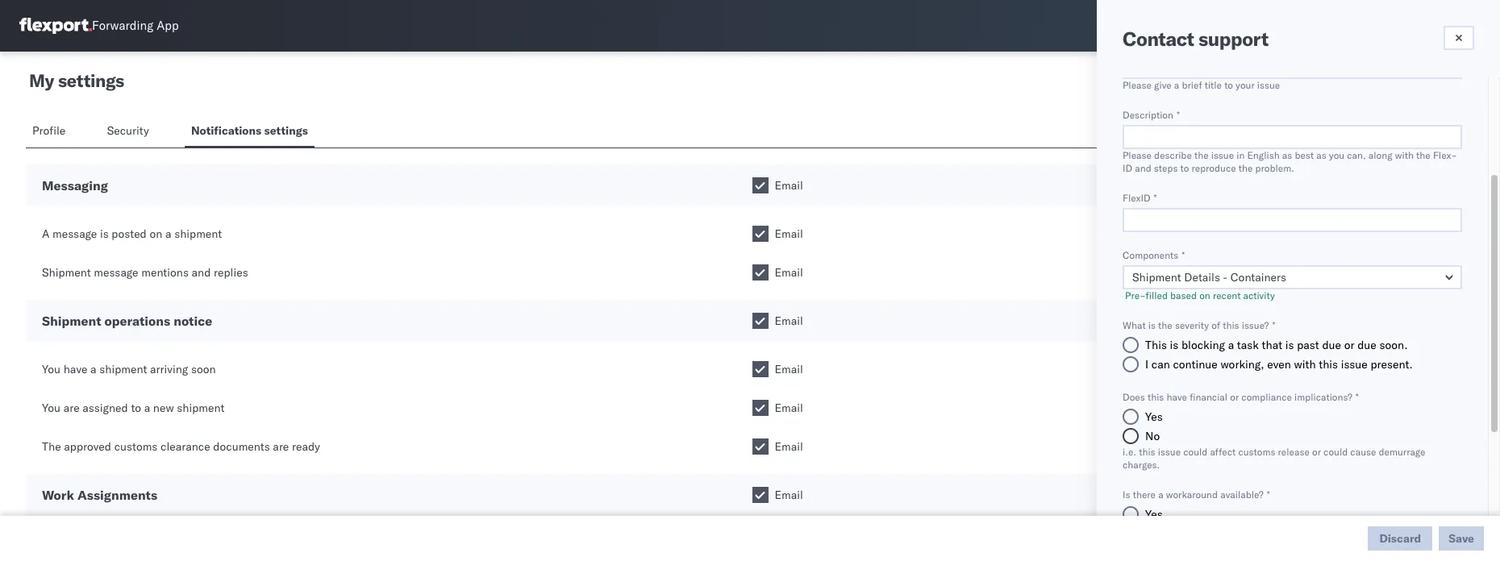 Task type: describe. For each thing, give the bounding box(es) containing it.
soon.
[[1380, 338, 1409, 353]]

Shipment Details - Containers text field
[[1123, 265, 1463, 290]]

financial
[[1190, 391, 1228, 403]]

you are assigned to a new shipment
[[42, 401, 225, 416]]

assignments
[[77, 487, 157, 504]]

assigned
[[83, 401, 128, 416]]

brief
[[1183, 79, 1203, 91]]

recent
[[1214, 290, 1241, 302]]

continue
[[1174, 357, 1218, 372]]

you
[[1330, 149, 1345, 161]]

shipment message mentions and replies
[[42, 265, 248, 280]]

1 horizontal spatial on
[[1200, 290, 1211, 302]]

with inside please describe the issue in english as best as you can, along with the flex- id and steps to reproduce the problem.
[[1396, 149, 1415, 161]]

does
[[1123, 391, 1146, 403]]

0 vertical spatial to
[[1225, 79, 1234, 91]]

new
[[153, 401, 174, 416]]

forwarding app link
[[19, 18, 179, 34]]

1 email from the top
[[775, 178, 804, 193]]

notice
[[174, 313, 212, 329]]

give
[[1155, 79, 1172, 91]]

this right of at the bottom of the page
[[1223, 320, 1240, 332]]

you have a shipment arriving soon
[[42, 362, 216, 377]]

issue inside please describe the issue in english as best as you can, along with the flex- id and steps to reproduce the problem.
[[1212, 149, 1235, 161]]

approved
[[64, 440, 111, 454]]

a left task
[[1229, 338, 1235, 353]]

describe
[[1155, 149, 1192, 161]]

steps
[[1155, 162, 1178, 174]]

please for please give a brief title to your issue
[[1123, 79, 1152, 91]]

blocking
[[1182, 338, 1226, 353]]

forwarding app
[[92, 18, 179, 33]]

description
[[1123, 109, 1174, 121]]

* right flexid
[[1154, 192, 1158, 204]]

reproduce
[[1192, 162, 1237, 174]]

flexport. image
[[19, 18, 92, 34]]

0 horizontal spatial are
[[63, 401, 80, 416]]

available?
[[1221, 489, 1264, 501]]

workaround
[[1167, 489, 1219, 501]]

does this have financial or compliance implications? *
[[1123, 391, 1359, 403]]

please give a brief title to your issue
[[1123, 79, 1281, 91]]

this down past
[[1320, 357, 1339, 372]]

is right the what
[[1149, 320, 1156, 332]]

past
[[1298, 338, 1320, 353]]

activity
[[1244, 290, 1276, 302]]

2 horizontal spatial or
[[1345, 338, 1355, 353]]

security
[[107, 123, 149, 138]]

charges.
[[1123, 459, 1161, 471]]

1 due from the left
[[1323, 338, 1342, 353]]

no
[[1146, 429, 1161, 444]]

and inside please describe the issue in english as best as you can, along with the flex- id and steps to reproduce the problem.
[[1136, 162, 1152, 174]]

the up reproduce
[[1195, 149, 1209, 161]]

flexid
[[1123, 192, 1151, 204]]

can,
[[1348, 149, 1367, 161]]

filled
[[1146, 290, 1168, 302]]

email for customs
[[775, 440, 804, 454]]

1 vertical spatial with
[[1295, 357, 1317, 372]]

the
[[42, 440, 61, 454]]

the left flex- at the right top of the page
[[1417, 149, 1431, 161]]

message for a
[[52, 227, 97, 241]]

please for please describe the issue in english as best as you can, along with the flex- id and steps to reproduce the problem.
[[1123, 149, 1152, 161]]

best
[[1295, 149, 1315, 161]]

i
[[1146, 357, 1149, 372]]

security button
[[101, 116, 159, 148]]

flexid *
[[1123, 192, 1158, 204]]

2 as from the left
[[1317, 149, 1327, 161]]

notifications
[[191, 123, 261, 138]]

support
[[1199, 27, 1269, 51]]

of
[[1212, 320, 1221, 332]]

present.
[[1371, 357, 1414, 372]]

replies
[[214, 265, 248, 280]]

work assignments
[[42, 487, 157, 504]]

mentions
[[141, 265, 189, 280]]

along
[[1369, 149, 1393, 161]]

shipment for new
[[177, 401, 225, 416]]

even
[[1268, 357, 1292, 372]]

email for mentions
[[775, 265, 804, 280]]

settings for notifications settings
[[264, 123, 308, 138]]

shipment operations notice
[[42, 313, 212, 329]]

* right 'components'
[[1182, 249, 1186, 261]]

2 due from the left
[[1358, 338, 1377, 353]]

that
[[1262, 338, 1283, 353]]

a left 'new'
[[144, 401, 150, 416]]

8 email from the top
[[775, 488, 804, 503]]

please describe the issue in english as best as you can, along with the flex- id and steps to reproduce the problem.
[[1123, 149, 1458, 174]]

arriving
[[150, 362, 188, 377]]

pre-filled based on recent activity
[[1123, 290, 1276, 302]]

is there a workaround available? *
[[1123, 489, 1271, 501]]

profile button
[[26, 116, 75, 148]]

severity
[[1176, 320, 1210, 332]]

0 horizontal spatial on
[[150, 227, 162, 241]]

app
[[157, 18, 179, 33]]

to inside please describe the issue in english as best as you can, along with the flex- id and steps to reproduce the problem.
[[1181, 162, 1190, 174]]

components *
[[1123, 249, 1186, 261]]

is
[[1123, 489, 1131, 501]]

components
[[1123, 249, 1179, 261]]

contact support
[[1123, 27, 1269, 51]]

the down in
[[1239, 162, 1254, 174]]

release
[[1279, 446, 1310, 458]]

in
[[1237, 149, 1245, 161]]

english
[[1248, 149, 1280, 161]]

id
[[1123, 162, 1133, 174]]

os button
[[1444, 7, 1482, 44]]

notifications settings
[[191, 123, 308, 138]]

customs inside i.e. this issue could affect customs release or could cause demurrage charges.
[[1239, 446, 1276, 458]]

forwarding
[[92, 18, 154, 33]]

demurrage
[[1380, 446, 1426, 458]]

* right implications?
[[1356, 391, 1359, 403]]



Task type: vqa. For each thing, say whether or not it's contained in the screenshot.
resize handle column header
no



Task type: locate. For each thing, give the bounding box(es) containing it.
1 could from the left
[[1184, 446, 1208, 458]]

what is the severity of this issue? *
[[1123, 320, 1276, 332]]

working,
[[1221, 357, 1265, 372]]

the
[[1195, 149, 1209, 161], [1417, 149, 1431, 161], [1239, 162, 1254, 174], [1159, 320, 1173, 332]]

or right financial
[[1231, 391, 1240, 403]]

7 email from the top
[[775, 440, 804, 454]]

could left 'affect' at bottom right
[[1184, 446, 1208, 458]]

and
[[1136, 162, 1152, 174], [192, 265, 211, 280]]

0 vertical spatial or
[[1345, 338, 1355, 353]]

* right available?
[[1267, 489, 1271, 501]]

documents
[[213, 440, 270, 454]]

os
[[1455, 19, 1471, 31]]

a right give
[[1175, 79, 1180, 91]]

shipment down a
[[42, 265, 91, 280]]

1 vertical spatial shipment
[[99, 362, 147, 377]]

1 vertical spatial have
[[1167, 391, 1188, 403]]

0 vertical spatial and
[[1136, 162, 1152, 174]]

to right the title
[[1225, 79, 1234, 91]]

settings inside 'button'
[[264, 123, 308, 138]]

this
[[1146, 338, 1168, 353]]

as
[[1283, 149, 1293, 161], [1317, 149, 1327, 161]]

you
[[42, 362, 61, 377], [42, 401, 61, 416]]

0 horizontal spatial with
[[1295, 357, 1317, 372]]

0 horizontal spatial customs
[[114, 440, 158, 454]]

shipment left 'operations'
[[42, 313, 101, 329]]

message for shipment
[[94, 265, 138, 280]]

what
[[1123, 320, 1146, 332]]

0 vertical spatial yes
[[1146, 410, 1163, 424]]

i.e. this issue could affect customs release or could cause demurrage charges.
[[1123, 446, 1426, 471]]

customs right 'affect' at bottom right
[[1239, 446, 1276, 458]]

0 horizontal spatial could
[[1184, 446, 1208, 458]]

1 vertical spatial on
[[1200, 290, 1211, 302]]

are left ready
[[273, 440, 289, 454]]

2 horizontal spatial to
[[1225, 79, 1234, 91]]

0 vertical spatial on
[[150, 227, 162, 241]]

1 as from the left
[[1283, 149, 1293, 161]]

issue right your
[[1258, 79, 1281, 91]]

0 vertical spatial are
[[63, 401, 80, 416]]

i.e.
[[1123, 446, 1137, 458]]

0 vertical spatial have
[[63, 362, 88, 377]]

or right past
[[1345, 338, 1355, 353]]

as left the you on the top right
[[1317, 149, 1327, 161]]

0 vertical spatial with
[[1396, 149, 1415, 161]]

is left posted
[[100, 227, 109, 241]]

1 horizontal spatial and
[[1136, 162, 1152, 174]]

1 horizontal spatial are
[[273, 440, 289, 454]]

None text field
[[1123, 125, 1463, 149], [1123, 208, 1463, 232], [1123, 125, 1463, 149], [1123, 208, 1463, 232]]

1 horizontal spatial customs
[[1239, 446, 1276, 458]]

messaging
[[42, 178, 108, 194]]

a
[[1175, 79, 1180, 91], [165, 227, 171, 241], [1229, 338, 1235, 353], [90, 362, 97, 377], [144, 401, 150, 416], [1159, 489, 1164, 501]]

compliance
[[1242, 391, 1293, 403]]

email for assigned
[[775, 401, 804, 416]]

issue inside i.e. this issue could affect customs release or could cause demurrage charges.
[[1159, 446, 1181, 458]]

2 vertical spatial to
[[131, 401, 141, 416]]

is right that
[[1286, 338, 1295, 353]]

1 vertical spatial and
[[192, 265, 211, 280]]

2 could from the left
[[1324, 446, 1349, 458]]

with
[[1396, 149, 1415, 161], [1295, 357, 1317, 372]]

yes for this
[[1146, 410, 1163, 424]]

is right this
[[1170, 338, 1179, 353]]

the approved customs clearance documents are ready
[[42, 440, 320, 454]]

5 email from the top
[[775, 362, 804, 377]]

on right based
[[1200, 290, 1211, 302]]

2 please from the top
[[1123, 149, 1152, 161]]

ready
[[292, 440, 320, 454]]

pre-
[[1126, 290, 1146, 302]]

shipment
[[174, 227, 222, 241], [99, 362, 147, 377], [177, 401, 225, 416]]

0 vertical spatial settings
[[58, 69, 124, 92]]

message
[[52, 227, 97, 241], [94, 265, 138, 280]]

to down describe
[[1181, 162, 1190, 174]]

1 horizontal spatial as
[[1317, 149, 1327, 161]]

settings right my
[[58, 69, 124, 92]]

there
[[1133, 489, 1156, 501]]

is
[[100, 227, 109, 241], [1149, 320, 1156, 332], [1170, 338, 1179, 353], [1286, 338, 1295, 353]]

3 email from the top
[[775, 265, 804, 280]]

4 email from the top
[[775, 314, 804, 328]]

yes
[[1146, 410, 1163, 424], [1146, 508, 1163, 522]]

based
[[1171, 290, 1198, 302]]

i can continue working, even with this issue present.
[[1146, 357, 1414, 372]]

problem.
[[1256, 162, 1295, 174]]

as left best
[[1283, 149, 1293, 161]]

this inside i.e. this issue could affect customs release or could cause demurrage charges.
[[1140, 446, 1156, 458]]

* right issue?
[[1273, 320, 1276, 332]]

are left the assigned
[[63, 401, 80, 416]]

have left financial
[[1167, 391, 1188, 403]]

1 vertical spatial settings
[[264, 123, 308, 138]]

1 horizontal spatial have
[[1167, 391, 1188, 403]]

due left soon.
[[1358, 338, 1377, 353]]

have
[[63, 362, 88, 377], [1167, 391, 1188, 403]]

0 horizontal spatial as
[[1283, 149, 1293, 161]]

task
[[1238, 338, 1260, 353]]

shipment for shipment message mentions and replies
[[42, 265, 91, 280]]

0 horizontal spatial settings
[[58, 69, 124, 92]]

settings right notifications
[[264, 123, 308, 138]]

are
[[63, 401, 80, 416], [273, 440, 289, 454]]

1 yes from the top
[[1146, 410, 1163, 424]]

1 vertical spatial message
[[94, 265, 138, 280]]

soon
[[191, 362, 216, 377]]

to left 'new'
[[131, 401, 141, 416]]

1 shipment from the top
[[42, 265, 91, 280]]

2 yes from the top
[[1146, 508, 1163, 522]]

with down past
[[1295, 357, 1317, 372]]

this right does
[[1148, 391, 1165, 403]]

title
[[1205, 79, 1223, 91]]

6 email from the top
[[775, 401, 804, 416]]

the up this
[[1159, 320, 1173, 332]]

or inside i.e. this issue could affect customs release or could cause demurrage charges.
[[1313, 446, 1322, 458]]

message down posted
[[94, 265, 138, 280]]

1 vertical spatial you
[[42, 401, 61, 416]]

settings for my settings
[[58, 69, 124, 92]]

0 vertical spatial please
[[1123, 79, 1152, 91]]

shipment
[[42, 265, 91, 280], [42, 313, 101, 329]]

a up the assigned
[[90, 362, 97, 377]]

and left replies
[[192, 265, 211, 280]]

affect
[[1211, 446, 1236, 458]]

1 vertical spatial or
[[1231, 391, 1240, 403]]

shipment up replies
[[174, 227, 222, 241]]

1 horizontal spatial or
[[1313, 446, 1322, 458]]

1 horizontal spatial to
[[1181, 162, 1190, 174]]

email for notice
[[775, 314, 804, 328]]

0 horizontal spatial due
[[1323, 338, 1342, 353]]

2 vertical spatial or
[[1313, 446, 1322, 458]]

a up mentions at top left
[[165, 227, 171, 241]]

1 please from the top
[[1123, 79, 1152, 91]]

clearance
[[161, 440, 210, 454]]

1 vertical spatial to
[[1181, 162, 1190, 174]]

email
[[775, 178, 804, 193], [775, 227, 804, 241], [775, 265, 804, 280], [775, 314, 804, 328], [775, 362, 804, 377], [775, 401, 804, 416], [775, 440, 804, 454], [775, 488, 804, 503]]

flex-
[[1434, 149, 1458, 161]]

contact
[[1123, 27, 1195, 51]]

0 vertical spatial shipment
[[174, 227, 222, 241]]

1 vertical spatial shipment
[[42, 313, 101, 329]]

this
[[1223, 320, 1240, 332], [1320, 357, 1339, 372], [1148, 391, 1165, 403], [1140, 446, 1156, 458]]

2 email from the top
[[775, 227, 804, 241]]

shipment right 'new'
[[177, 401, 225, 416]]

1 horizontal spatial could
[[1324, 446, 1349, 458]]

1 horizontal spatial settings
[[264, 123, 308, 138]]

yes up no
[[1146, 410, 1163, 424]]

0 horizontal spatial to
[[131, 401, 141, 416]]

1 you from the top
[[42, 362, 61, 377]]

1 horizontal spatial due
[[1358, 338, 1377, 353]]

0 vertical spatial message
[[52, 227, 97, 241]]

please inside please describe the issue in english as best as you can, along with the flex- id and steps to reproduce the problem.
[[1123, 149, 1152, 161]]

message right a
[[52, 227, 97, 241]]

have up the assigned
[[63, 362, 88, 377]]

please up the id
[[1123, 149, 1152, 161]]

yes for there
[[1146, 508, 1163, 522]]

issue?
[[1242, 320, 1270, 332]]

shipment for shipment operations notice
[[42, 313, 101, 329]]

this is blocking a task that is past due or due soon.
[[1146, 338, 1409, 353]]

a
[[42, 227, 50, 241]]

profile
[[32, 123, 66, 138]]

yes down the there
[[1146, 508, 1163, 522]]

cause
[[1351, 446, 1377, 458]]

issue down no
[[1159, 446, 1181, 458]]

and right the id
[[1136, 162, 1152, 174]]

operations
[[104, 313, 170, 329]]

or
[[1345, 338, 1355, 353], [1231, 391, 1240, 403], [1313, 446, 1322, 458]]

issue
[[1258, 79, 1281, 91], [1212, 149, 1235, 161], [1342, 357, 1368, 372], [1159, 446, 1181, 458]]

None text field
[[1123, 55, 1463, 79]]

a right the there
[[1159, 489, 1164, 501]]

with right along
[[1396, 149, 1415, 161]]

2 you from the top
[[42, 401, 61, 416]]

0 horizontal spatial have
[[63, 362, 88, 377]]

1 vertical spatial please
[[1123, 149, 1152, 161]]

you for you are assigned to a new shipment
[[42, 401, 61, 416]]

0 vertical spatial you
[[42, 362, 61, 377]]

None checkbox
[[752, 265, 769, 281]]

due right past
[[1323, 338, 1342, 353]]

None checkbox
[[752, 178, 769, 194], [752, 226, 769, 242], [752, 313, 769, 329], [752, 362, 769, 378], [752, 400, 769, 416], [752, 439, 769, 455], [752, 487, 769, 504], [752, 178, 769, 194], [752, 226, 769, 242], [752, 313, 769, 329], [752, 362, 769, 378], [752, 400, 769, 416], [752, 439, 769, 455], [752, 487, 769, 504]]

Search Shipments (/) text field
[[1192, 14, 1348, 38]]

0 horizontal spatial and
[[192, 265, 211, 280]]

this up charges.
[[1140, 446, 1156, 458]]

0 vertical spatial shipment
[[42, 265, 91, 280]]

issue up reproduce
[[1212, 149, 1235, 161]]

on right posted
[[150, 227, 162, 241]]

description *
[[1123, 109, 1180, 121]]

0 horizontal spatial or
[[1231, 391, 1240, 403]]

issue left present.
[[1342, 357, 1368, 372]]

shipment up you are assigned to a new shipment
[[99, 362, 147, 377]]

2 shipment from the top
[[42, 313, 101, 329]]

please left give
[[1123, 79, 1152, 91]]

posted
[[112, 227, 147, 241]]

customs down you are assigned to a new shipment
[[114, 440, 158, 454]]

a message is posted on a shipment
[[42, 227, 222, 241]]

can
[[1152, 357, 1171, 372]]

1 vertical spatial are
[[273, 440, 289, 454]]

could left cause
[[1324, 446, 1349, 458]]

1 vertical spatial yes
[[1146, 508, 1163, 522]]

my settings
[[29, 69, 124, 92]]

could
[[1184, 446, 1208, 458], [1324, 446, 1349, 458]]

or right release
[[1313, 446, 1322, 458]]

2 vertical spatial shipment
[[177, 401, 225, 416]]

implications?
[[1295, 391, 1353, 403]]

work
[[42, 487, 74, 504]]

* right description at the top right of page
[[1177, 109, 1180, 121]]

notifications settings button
[[185, 116, 315, 148]]

email for is
[[775, 227, 804, 241]]

1 horizontal spatial with
[[1396, 149, 1415, 161]]

email for a
[[775, 362, 804, 377]]

you for you have a shipment arriving soon
[[42, 362, 61, 377]]

*
[[1177, 109, 1180, 121], [1154, 192, 1158, 204], [1182, 249, 1186, 261], [1273, 320, 1276, 332], [1356, 391, 1359, 403], [1267, 489, 1271, 501]]

shipment for a
[[174, 227, 222, 241]]



